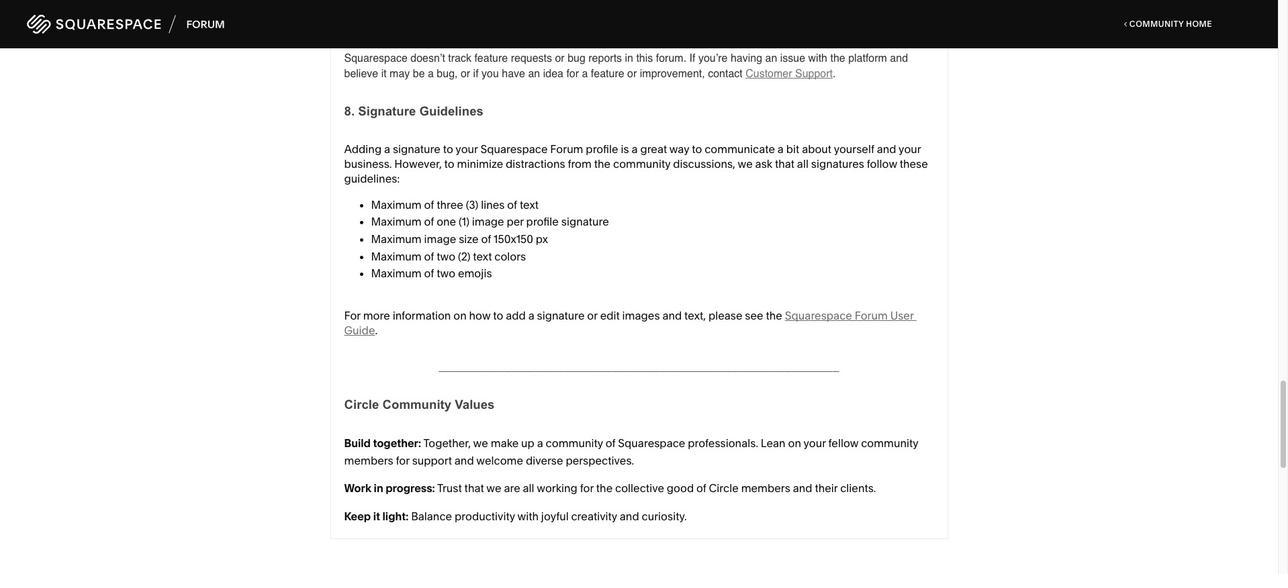 Task type: describe. For each thing, give the bounding box(es) containing it.
0 horizontal spatial community
[[383, 398, 451, 412]]

up
[[521, 437, 535, 450]]

(1)
[[459, 215, 469, 229]]

adding a signature to your squarespace forum profile is a great way to communicate a bit about yourself and your business. however, to minimize distractions from the community discussions, we ask that all signatures follow these guidelines:
[[344, 142, 931, 185]]

5 maximum from the top
[[371, 267, 422, 280]]

0 horizontal spatial on
[[454, 309, 467, 322]]

this
[[636, 52, 653, 64]]

bit
[[786, 142, 799, 156]]

diverse
[[526, 454, 563, 467]]

from
[[568, 157, 592, 170]]

productivity
[[455, 510, 515, 523]]

we inside together, we make up a community of squarespace professionals. lean on your fellow community members for support and welcome diverse perspectives.
[[473, 437, 488, 450]]

welcome
[[476, 454, 523, 467]]

forum inside adding a signature to your squarespace forum profile is a great way to communicate a bit about yourself and your business. however, to minimize distractions from the community discussions, we ask that all signatures follow these guidelines:
[[550, 142, 583, 156]]

8.
[[344, 104, 355, 118]]

per
[[507, 215, 524, 229]]

may
[[390, 68, 410, 80]]

if
[[473, 68, 479, 80]]

of inside together, we make up a community of squarespace professionals. lean on your fellow community members for support and welcome diverse perspectives.
[[606, 437, 616, 450]]

working
[[537, 482, 578, 495]]

please
[[708, 309, 743, 322]]

customer
[[746, 68, 792, 80]]

maximum of three (3) lines of text maximum of one (1) image per profile signature maximum image size of 150x150 px maximum of two (2) text colors maximum of two emojis
[[371, 198, 609, 280]]

0 horizontal spatial your
[[456, 142, 478, 156]]

guide
[[344, 324, 375, 337]]

support
[[412, 454, 452, 467]]

all inside adding a signature to your squarespace forum profile is a great way to communicate a bit about yourself and your business. however, to minimize distractions from the community discussions, we ask that all signatures follow these guidelines:
[[797, 157, 809, 170]]

it inside 'squarespace doesn't track feature requests or bug reports in this forum. if you're having an issue with the platform and believe it may be a bug, or if you have an idea for a feature or improvement, contact'
[[381, 68, 387, 80]]

you're
[[698, 52, 728, 64]]

squarespace inside squarespace forum user guide
[[785, 309, 852, 322]]

2 horizontal spatial your
[[899, 142, 921, 156]]

bug
[[568, 52, 586, 64]]

your inside together, we make up a community of squarespace professionals. lean on your fellow community members for support and welcome diverse perspectives.
[[804, 437, 826, 450]]

2 maximum from the top
[[371, 215, 422, 229]]

1 vertical spatial an
[[528, 68, 540, 80]]

of left three
[[424, 198, 434, 211]]

follow
[[867, 157, 897, 170]]

px
[[536, 232, 548, 246]]

edit
[[600, 309, 620, 322]]

lean
[[761, 437, 786, 450]]

distractions
[[506, 157, 565, 170]]

on inside together, we make up a community of squarespace professionals. lean on your fellow community members for support and welcome diverse perspectives.
[[788, 437, 801, 450]]

together,
[[423, 437, 471, 450]]

adding
[[344, 142, 382, 156]]

community inside adding a signature to your squarespace forum profile is a great way to communicate a bit about yourself and your business. however, to minimize distractions from the community discussions, we ask that all signatures follow these guidelines:
[[613, 157, 670, 170]]

circle community values
[[344, 398, 495, 412]]

guidelines:
[[344, 172, 400, 185]]

angle left image
[[1124, 20, 1127, 28]]

clients.
[[840, 482, 876, 495]]

1 horizontal spatial image
[[472, 215, 504, 229]]

1 maximum from the top
[[371, 198, 422, 211]]

and inside together, we make up a community of squarespace professionals. lean on your fellow community members for support and welcome diverse perspectives.
[[455, 454, 474, 467]]

minimize
[[457, 157, 503, 170]]

collective
[[615, 482, 664, 495]]

improvement,
[[640, 68, 705, 80]]

squarespace forum user guide link
[[344, 309, 917, 337]]

to up discussions,
[[692, 142, 702, 156]]

squarespace forum image
[[27, 12, 225, 36]]

is
[[621, 142, 629, 156]]

work in progress: trust that we are all working for the collective good of circle members and their clients.
[[344, 482, 879, 495]]

signatures
[[811, 157, 864, 170]]

2 vertical spatial signature
[[537, 309, 585, 322]]

to left "minimize"
[[444, 157, 454, 170]]

(2)
[[458, 250, 470, 263]]

having
[[731, 52, 762, 64]]

platform
[[848, 52, 887, 64]]

together, we make up a community of squarespace professionals. lean on your fellow community members for support and welcome diverse perspectives.
[[344, 437, 918, 467]]

a right be
[[428, 68, 434, 80]]

the inside 'squarespace doesn't track feature requests or bug reports in this forum. if you're having an issue with the platform and believe it may be a bug, or if you have an idea for a feature or improvement, contact'
[[830, 52, 845, 64]]

of up per
[[507, 198, 517, 211]]

or left bug at the left top
[[555, 52, 565, 64]]

values
[[455, 398, 495, 412]]

profile inside adding a signature to your squarespace forum profile is a great way to communicate a bit about yourself and your business. however, to minimize distractions from the community discussions, we ask that all signatures follow these guidelines:
[[586, 142, 618, 156]]

curiosity.
[[642, 510, 687, 523]]

together:
[[373, 437, 421, 450]]

be
[[413, 68, 425, 80]]

information
[[393, 309, 451, 322]]

requests
[[511, 52, 552, 64]]

2 vertical spatial we
[[486, 482, 501, 495]]

great
[[640, 142, 667, 156]]

1 vertical spatial .
[[375, 324, 378, 337]]

and left their
[[793, 482, 812, 495]]

about
[[802, 142, 832, 156]]

or left the edit
[[587, 309, 598, 322]]

2 vertical spatial for
[[580, 482, 594, 495]]

profile inside the maximum of three (3) lines of text maximum of one (1) image per profile signature maximum image size of 150x150 px maximum of two (2) text colors maximum of two emojis
[[526, 215, 559, 229]]

guidelines
[[419, 104, 484, 118]]

text,
[[684, 309, 706, 322]]

signature inside the maximum of three (3) lines of text maximum of one (1) image per profile signature maximum image size of 150x150 px maximum of two (2) text colors maximum of two emojis
[[561, 215, 609, 229]]

keep it light: balance productivity with joyful creativity and curiosity.
[[344, 510, 687, 523]]

more
[[363, 309, 390, 322]]

contact
[[708, 68, 743, 80]]

creativity
[[571, 510, 617, 523]]

you
[[482, 68, 499, 80]]

1 two from the top
[[437, 250, 455, 263]]

for inside together, we make up a community of squarespace professionals. lean on your fellow community members for support and welcome diverse perspectives.
[[396, 454, 410, 467]]

(3)
[[466, 198, 478, 211]]

make
[[491, 437, 519, 450]]

these
[[900, 157, 928, 170]]

their
[[815, 482, 838, 495]]

believe
[[344, 68, 378, 80]]

size
[[459, 232, 479, 246]]

0 horizontal spatial community
[[546, 437, 603, 450]]

and inside adding a signature to your squarespace forum profile is a great way to communicate a bit about yourself and your business. however, to minimize distractions from the community discussions, we ask that all signatures follow these guidelines:
[[877, 142, 896, 156]]

0 horizontal spatial feature
[[474, 52, 508, 64]]

1 vertical spatial text
[[473, 250, 492, 263]]

150x150
[[494, 232, 533, 246]]

forum inside squarespace forum user guide
[[855, 309, 888, 322]]

however,
[[394, 157, 442, 170]]

add
[[506, 309, 526, 322]]

the right the see on the right
[[766, 309, 782, 322]]

squarespace inside together, we make up a community of squarespace professionals. lean on your fellow community members for support and welcome diverse perspectives.
[[618, 437, 685, 450]]

discussions,
[[673, 157, 735, 170]]

fellow
[[828, 437, 859, 450]]

community inside 'link'
[[1130, 19, 1184, 29]]



Task type: locate. For each thing, give the bounding box(es) containing it.
for
[[566, 68, 579, 80], [396, 454, 410, 467], [580, 482, 594, 495]]

to
[[443, 142, 453, 156], [692, 142, 702, 156], [444, 157, 454, 170], [493, 309, 503, 322]]

in left this
[[625, 52, 633, 64]]

text right '(2)'
[[473, 250, 492, 263]]

0 vertical spatial two
[[437, 250, 455, 263]]

signature inside adding a signature to your squarespace forum profile is a great way to communicate a bit about yourself and your business. however, to minimize distractions from the community discussions, we ask that all signatures follow these guidelines:
[[393, 142, 441, 156]]

members down lean
[[741, 482, 790, 495]]

for more information on how to add a signature or edit images and text, please see the
[[344, 309, 785, 322]]

0 vertical spatial profile
[[586, 142, 618, 156]]

that right trust
[[465, 482, 484, 495]]

circle
[[344, 398, 379, 412], [709, 482, 739, 495]]

0 horizontal spatial an
[[528, 68, 540, 80]]

community home
[[1127, 19, 1212, 29]]

we left are
[[486, 482, 501, 495]]

0 vertical spatial on
[[454, 309, 467, 322]]

circle right good
[[709, 482, 739, 495]]

1 horizontal spatial for
[[566, 68, 579, 80]]

a right "up"
[[537, 437, 543, 450]]

are
[[504, 482, 520, 495]]

or
[[555, 52, 565, 64], [461, 68, 470, 80], [627, 68, 637, 80], [587, 309, 598, 322]]

of up perspectives. on the bottom left of page
[[606, 437, 616, 450]]

0 horizontal spatial members
[[344, 454, 393, 467]]

an
[[765, 52, 777, 64], [528, 68, 540, 80]]

0 horizontal spatial all
[[523, 482, 534, 495]]

1 horizontal spatial your
[[804, 437, 826, 450]]

0 vertical spatial signature
[[393, 142, 441, 156]]

1 horizontal spatial profile
[[586, 142, 618, 156]]

bug,
[[437, 68, 458, 80]]

communicate
[[705, 142, 775, 156]]

maximum
[[371, 198, 422, 211], [371, 215, 422, 229], [371, 232, 422, 246], [371, 250, 422, 263], [371, 267, 422, 280]]

members down build
[[344, 454, 393, 467]]

your up "minimize"
[[456, 142, 478, 156]]

1 horizontal spatial text
[[520, 198, 539, 211]]

of right size
[[481, 232, 491, 246]]

and left text,
[[662, 309, 682, 322]]

0 vertical spatial image
[[472, 215, 504, 229]]

colors
[[494, 250, 526, 263]]

0 vertical spatial with
[[808, 52, 827, 64]]

1 horizontal spatial it
[[381, 68, 387, 80]]

all right are
[[523, 482, 534, 495]]

1 vertical spatial feature
[[591, 68, 624, 80]]

0 horizontal spatial that
[[465, 482, 484, 495]]

members inside together, we make up a community of squarespace professionals. lean on your fellow community members for support and welcome diverse perspectives.
[[344, 454, 393, 467]]

and down together,
[[455, 454, 474, 467]]

the right from
[[594, 157, 611, 170]]

reports
[[589, 52, 622, 64]]

image
[[472, 215, 504, 229], [424, 232, 456, 246]]

1 horizontal spatial feature
[[591, 68, 624, 80]]

0 horizontal spatial .
[[375, 324, 378, 337]]

or down this
[[627, 68, 637, 80]]

0 vertical spatial we
[[738, 157, 753, 170]]

community
[[1130, 19, 1184, 29], [383, 398, 451, 412]]

0 vertical spatial forum
[[550, 142, 583, 156]]

on left the how
[[454, 309, 467, 322]]

community right angle left "icon"
[[1130, 19, 1184, 29]]

forum left 'user'
[[855, 309, 888, 322]]

community up perspectives. on the bottom left of page
[[546, 437, 603, 450]]

8. signature guidelines
[[344, 104, 484, 118]]

0 vertical spatial that
[[775, 157, 795, 170]]

2 horizontal spatial community
[[861, 437, 918, 450]]

squarespace doesn't track feature requests or bug reports in this forum. if you're having an issue with the platform and believe it may be a bug, or if you have an idea for a feature or improvement, contact
[[344, 52, 911, 80]]

home
[[1186, 19, 1212, 29]]

1 vertical spatial forum
[[855, 309, 888, 322]]

1 vertical spatial profile
[[526, 215, 559, 229]]

0 horizontal spatial forum
[[550, 142, 583, 156]]

all down bit
[[797, 157, 809, 170]]

to left add
[[493, 309, 503, 322]]

yourself
[[834, 142, 874, 156]]

of left one
[[424, 215, 434, 229]]

work
[[344, 482, 371, 495]]

1 horizontal spatial with
[[808, 52, 827, 64]]

1 vertical spatial on
[[788, 437, 801, 450]]

feature
[[474, 52, 508, 64], [591, 68, 624, 80]]

or left if
[[461, 68, 470, 80]]

the down perspectives. on the bottom left of page
[[596, 482, 613, 495]]

squarespace
[[344, 52, 408, 64], [480, 142, 548, 156], [785, 309, 852, 322], [618, 437, 685, 450]]

signature up however,
[[393, 142, 441, 156]]

0 vertical spatial an
[[765, 52, 777, 64]]

and right 'platform'
[[890, 52, 908, 64]]

for up creativity
[[580, 482, 594, 495]]

1 horizontal spatial forum
[[855, 309, 888, 322]]

.
[[833, 68, 836, 80], [375, 324, 378, 337]]

with inside 'squarespace doesn't track feature requests or bug reports in this forum. if you're having an issue with the platform and believe it may be a bug, or if you have an idea for a feature or improvement, contact'
[[808, 52, 827, 64]]

user
[[890, 309, 914, 322]]

your left fellow
[[804, 437, 826, 450]]

have
[[502, 68, 525, 80]]

we inside adding a signature to your squarespace forum profile is a great way to communicate a bit about yourself and your business. however, to minimize distractions from the community discussions, we ask that all signatures follow these guidelines:
[[738, 157, 753, 170]]

profile left is
[[586, 142, 618, 156]]

text up per
[[520, 198, 539, 211]]

community up together:
[[383, 398, 451, 412]]

support
[[795, 68, 833, 80]]

ask
[[755, 157, 772, 170]]

balance
[[411, 510, 452, 523]]

squarespace right the see on the right
[[785, 309, 852, 322]]

in right work
[[374, 482, 383, 495]]

0 horizontal spatial in
[[374, 482, 383, 495]]

0 vertical spatial in
[[625, 52, 633, 64]]

a right add
[[528, 309, 534, 322]]

an up customer
[[765, 52, 777, 64]]

signature
[[358, 104, 416, 118]]

1 vertical spatial with
[[517, 510, 539, 523]]

the inside adding a signature to your squarespace forum profile is a great way to communicate a bit about yourself and your business. however, to minimize distractions from the community discussions, we ask that all signatures follow these guidelines:
[[594, 157, 611, 170]]

1 vertical spatial we
[[473, 437, 488, 450]]

it left may
[[381, 68, 387, 80]]

progress:
[[386, 482, 435, 495]]

2 two from the top
[[437, 267, 455, 280]]

and
[[890, 52, 908, 64], [877, 142, 896, 156], [662, 309, 682, 322], [455, 454, 474, 467], [793, 482, 812, 495], [620, 510, 639, 523]]

of right good
[[696, 482, 706, 495]]

customer support link
[[746, 66, 833, 80]]

squarespace up collective
[[618, 437, 685, 450]]

1 vertical spatial community
[[383, 398, 451, 412]]

0 horizontal spatial for
[[396, 454, 410, 467]]

0 vertical spatial members
[[344, 454, 393, 467]]

the up support
[[830, 52, 845, 64]]

issue
[[780, 52, 805, 64]]

squarespace inside adding a signature to your squarespace forum profile is a great way to communicate a bit about yourself and your business. however, to minimize distractions from the community discussions, we ask that all signatures follow these guidelines:
[[480, 142, 548, 156]]

we left make
[[473, 437, 488, 450]]

1 horizontal spatial on
[[788, 437, 801, 450]]

1 vertical spatial members
[[741, 482, 790, 495]]

1 vertical spatial in
[[374, 482, 383, 495]]

1 horizontal spatial in
[[625, 52, 633, 64]]

1 vertical spatial that
[[465, 482, 484, 495]]

and inside 'squarespace doesn't track feature requests or bug reports in this forum. if you're having an issue with the platform and believe it may be a bug, or if you have an idea for a feature or improvement, contact'
[[890, 52, 908, 64]]

track
[[448, 52, 471, 64]]

community home link
[[1112, 7, 1224, 42]]

squarespace inside 'squarespace doesn't track feature requests or bug reports in this forum. if you're having an issue with the platform and believe it may be a bug, or if you have an idea for a feature or improvement, contact'
[[344, 52, 408, 64]]

two
[[437, 250, 455, 263], [437, 267, 455, 280]]

a right is
[[632, 142, 638, 156]]

for inside 'squarespace doesn't track feature requests or bug reports in this forum. if you're having an issue with the platform and believe it may be a bug, or if you have an idea for a feature or improvement, contact'
[[566, 68, 579, 80]]

4 maximum from the top
[[371, 250, 422, 263]]

we down communicate
[[738, 157, 753, 170]]

in
[[625, 52, 633, 64], [374, 482, 383, 495]]

all
[[797, 157, 809, 170], [523, 482, 534, 495]]

1 vertical spatial image
[[424, 232, 456, 246]]

profile up px
[[526, 215, 559, 229]]

1 vertical spatial for
[[396, 454, 410, 467]]

way
[[669, 142, 689, 156]]

1 vertical spatial two
[[437, 267, 455, 280]]

with left joyful
[[517, 510, 539, 523]]

0 vertical spatial for
[[566, 68, 579, 80]]

on right lean
[[788, 437, 801, 450]]

squarespace up believe
[[344, 52, 408, 64]]

your up these
[[899, 142, 921, 156]]

0 vertical spatial community
[[1130, 19, 1184, 29]]

1 horizontal spatial members
[[741, 482, 790, 495]]

0 vertical spatial circle
[[344, 398, 379, 412]]

forum.
[[656, 52, 686, 64]]

images
[[622, 309, 660, 322]]

good
[[667, 482, 694, 495]]

business.
[[344, 157, 392, 170]]

idea
[[543, 68, 563, 80]]

two left emojis
[[437, 267, 455, 280]]

lines
[[481, 198, 505, 211]]

profile
[[586, 142, 618, 156], [526, 215, 559, 229]]

1 horizontal spatial community
[[613, 157, 670, 170]]

1 horizontal spatial that
[[775, 157, 795, 170]]

emojis
[[458, 267, 492, 280]]

professionals.
[[688, 437, 758, 450]]

0 horizontal spatial circle
[[344, 398, 379, 412]]

signature right add
[[537, 309, 585, 322]]

1 vertical spatial it
[[373, 510, 380, 523]]

2 horizontal spatial for
[[580, 482, 594, 495]]

and down collective
[[620, 510, 639, 523]]

0 vertical spatial text
[[520, 198, 539, 211]]

community
[[613, 157, 670, 170], [546, 437, 603, 450], [861, 437, 918, 450]]

0 vertical spatial .
[[833, 68, 836, 80]]

0 vertical spatial it
[[381, 68, 387, 80]]

the
[[830, 52, 845, 64], [594, 157, 611, 170], [766, 309, 782, 322], [596, 482, 613, 495]]

to down guidelines
[[443, 142, 453, 156]]

forum up from
[[550, 142, 583, 156]]

0 horizontal spatial profile
[[526, 215, 559, 229]]

an down requests
[[528, 68, 540, 80]]

image down one
[[424, 232, 456, 246]]

joyful
[[541, 510, 569, 523]]

doesn't
[[411, 52, 445, 64]]

community right fellow
[[861, 437, 918, 450]]

circle up build
[[344, 398, 379, 412]]

that inside adding a signature to your squarespace forum profile is a great way to communicate a bit about yourself and your business. however, to minimize distractions from the community discussions, we ask that all signatures follow these guidelines:
[[775, 157, 795, 170]]

in inside 'squarespace doesn't track feature requests or bug reports in this forum. if you're having an issue with the platform and believe it may be a bug, or if you have an idea for a feature or improvement, contact'
[[625, 52, 633, 64]]

keep
[[344, 510, 371, 523]]

squarespace up distractions
[[480, 142, 548, 156]]

a inside together, we make up a community of squarespace professionals. lean on your fellow community members for support and welcome diverse perspectives.
[[537, 437, 543, 450]]

three
[[437, 198, 463, 211]]

signature down from
[[561, 215, 609, 229]]

for down bug at the left top
[[566, 68, 579, 80]]

1 vertical spatial all
[[523, 482, 534, 495]]

1 horizontal spatial circle
[[709, 482, 739, 495]]

1 vertical spatial circle
[[709, 482, 739, 495]]

0 vertical spatial feature
[[474, 52, 508, 64]]

1 horizontal spatial .
[[833, 68, 836, 80]]

members
[[344, 454, 393, 467], [741, 482, 790, 495]]

how
[[469, 309, 491, 322]]

text
[[520, 198, 539, 211], [473, 250, 492, 263]]

1 vertical spatial signature
[[561, 215, 609, 229]]

one
[[437, 215, 456, 229]]

it
[[381, 68, 387, 80], [373, 510, 380, 523]]

forum
[[550, 142, 583, 156], [855, 309, 888, 322]]

0 horizontal spatial image
[[424, 232, 456, 246]]

of up information
[[424, 267, 434, 280]]

that
[[775, 157, 795, 170], [465, 482, 484, 495]]

a up business.
[[384, 142, 390, 156]]

1 horizontal spatial an
[[765, 52, 777, 64]]

for down together:
[[396, 454, 410, 467]]

and up "follow" on the top of the page
[[877, 142, 896, 156]]

with up support
[[808, 52, 827, 64]]

0 horizontal spatial it
[[373, 510, 380, 523]]

community down the great
[[613, 157, 670, 170]]

image down lines
[[472, 215, 504, 229]]

feature down 'reports'
[[591, 68, 624, 80]]

0 vertical spatial all
[[797, 157, 809, 170]]

for
[[344, 309, 361, 322]]

that down bit
[[775, 157, 795, 170]]

if
[[689, 52, 695, 64]]

0 horizontal spatial with
[[517, 510, 539, 523]]

1 horizontal spatial all
[[797, 157, 809, 170]]

two left '(2)'
[[437, 250, 455, 263]]

build
[[344, 437, 371, 450]]

trust
[[437, 482, 462, 495]]

perspectives.
[[566, 454, 634, 467]]

on
[[454, 309, 467, 322], [788, 437, 801, 450]]

a left bit
[[778, 142, 784, 156]]

it left light:
[[373, 510, 380, 523]]

feature up you
[[474, 52, 508, 64]]

___________________________________________________________________
[[439, 361, 839, 373]]

3 maximum from the top
[[371, 232, 422, 246]]

0 horizontal spatial text
[[473, 250, 492, 263]]

a down bug at the left top
[[582, 68, 588, 80]]

1 horizontal spatial community
[[1130, 19, 1184, 29]]

of left '(2)'
[[424, 250, 434, 263]]



Task type: vqa. For each thing, say whether or not it's contained in the screenshot.
'Join'
no



